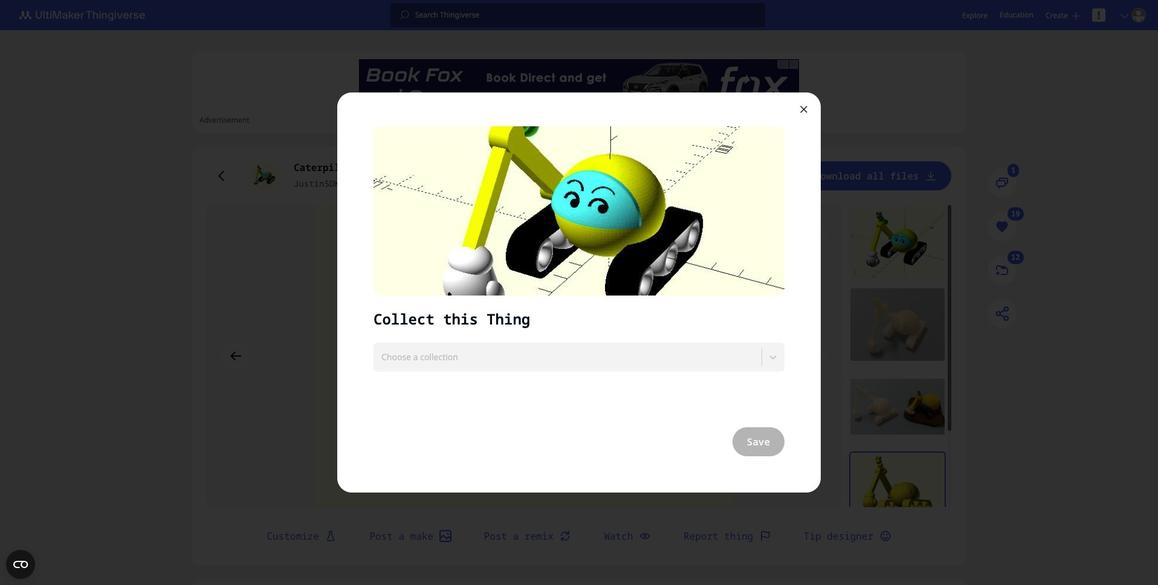 Task type: vqa. For each thing, say whether or not it's contained in the screenshot.
1st "Thumbnail representing an image or video in the carousel" from the bottom of the page
yes



Task type: describe. For each thing, give the bounding box(es) containing it.
thing
[[724, 529, 753, 543]]

open widget image
[[6, 550, 35, 579]]

april 10, 2016
[[350, 178, 421, 189]]

a for remix
[[513, 529, 519, 543]]

report
[[684, 529, 718, 543]]

remix
[[525, 529, 554, 543]]

designer
[[827, 529, 873, 543]]

! link
[[1092, 8, 1105, 22]]

collect this thing dialog
[[337, 92, 821, 493]]

post a make link
[[355, 522, 466, 551]]

12
[[1012, 252, 1020, 263]]

2 thumbnail representing an image or video in the carousel image from the top
[[850, 288, 945, 361]]

Search Thingiverse text field
[[409, 10, 765, 20]]

caterpillar, my mascot
[[294, 161, 421, 174]]

4 thumbnail representing an image or video in the carousel image from the top
[[850, 453, 945, 525]]

collect this thing
[[374, 309, 530, 329]]

mascot
[[387, 161, 421, 174]]

advertisement
[[199, 115, 249, 125]]

education
[[1000, 10, 1034, 20]]

choose a collection
[[381, 351, 458, 363]]

post a remix link
[[469, 522, 586, 551]]

customize link
[[252, 522, 351, 551]]

1 vertical spatial avatar image
[[250, 161, 279, 190]]

10,
[[381, 178, 396, 189]]

files
[[890, 169, 919, 183]]

create
[[1046, 10, 1068, 20]]

explore
[[962, 10, 988, 20]]

1 thumbnail representing an image or video in the carousel image from the top
[[850, 206, 945, 279]]

all
[[867, 169, 884, 183]]

create button
[[1046, 10, 1080, 20]]

2016
[[401, 178, 421, 189]]

justinsdk link
[[294, 177, 339, 190]]

tip designer
[[804, 529, 873, 543]]

carousel image representing the 3d design. either an user-provided picture or a 3d render. image
[[207, 205, 842, 507]]

april
[[350, 178, 376, 189]]

explore button
[[962, 10, 988, 20]]

report thing
[[684, 529, 753, 543]]

0 vertical spatial avatar image
[[1131, 8, 1146, 22]]

3 thumbnail representing an image or video in the carousel image from the top
[[850, 371, 945, 443]]

save
[[747, 435, 770, 448]]

makerbot logo image
[[12, 8, 160, 22]]

collection
[[420, 351, 458, 363]]

a for make
[[399, 529, 404, 543]]

justinsdk
[[294, 178, 339, 189]]

customize
[[267, 529, 319, 543]]

plusicon image
[[1072, 12, 1080, 20]]



Task type: locate. For each thing, give the bounding box(es) containing it.
0 horizontal spatial post
[[370, 529, 393, 543]]

2 horizontal spatial a
[[513, 529, 519, 543]]

thing
[[487, 309, 530, 329]]

post for post a remix
[[484, 529, 507, 543]]

2 post from the left
[[484, 529, 507, 543]]

a left the make
[[399, 529, 404, 543]]

watch
[[604, 529, 633, 543]]

a left remix
[[513, 529, 519, 543]]

post left the make
[[370, 529, 393, 543]]

1 post from the left
[[370, 529, 393, 543]]

a
[[413, 351, 418, 363], [399, 529, 404, 543], [513, 529, 519, 543]]

post a make
[[370, 529, 433, 543]]

caterpillar,
[[294, 161, 363, 174]]

education link
[[1000, 8, 1034, 22]]

download
[[814, 169, 861, 183]]

0 horizontal spatial a
[[399, 529, 404, 543]]

search control image
[[399, 10, 409, 20]]

download all files
[[814, 169, 919, 183]]

save button
[[732, 427, 785, 456]]

a inside collect this thing dialog
[[413, 351, 418, 363]]

post left remix
[[484, 529, 507, 543]]

watch button
[[590, 522, 665, 551]]

collect
[[374, 309, 434, 329]]

avatar image
[[1131, 8, 1146, 22], [250, 161, 279, 190]]

0 horizontal spatial avatar image
[[250, 161, 279, 190]]

1
[[1012, 165, 1016, 176]]

this
[[443, 309, 478, 329]]

1 horizontal spatial a
[[413, 351, 418, 363]]

None text field
[[381, 348, 384, 367]]

19
[[1012, 209, 1020, 219]]

my
[[369, 161, 381, 174]]

download all files button
[[800, 161, 951, 190]]

post a remix
[[484, 529, 554, 543]]

avatar image right "!" "link"
[[1131, 8, 1146, 22]]

post for post a make
[[370, 529, 393, 543]]

thumbnail representing an image or video in the carousel image
[[850, 206, 945, 279], [850, 288, 945, 361], [850, 371, 945, 443], [850, 453, 945, 525]]

1 horizontal spatial avatar image
[[1131, 8, 1146, 22]]

tip designer button
[[789, 522, 906, 551]]

tip
[[804, 529, 821, 543]]

a right choose
[[413, 351, 418, 363]]

report thing link
[[669, 522, 786, 551]]

make
[[410, 529, 433, 543]]

advertisement element
[[359, 59, 799, 114]]

!
[[1097, 8, 1100, 22]]

a for collection
[[413, 351, 418, 363]]

none text field inside collect this thing dialog
[[381, 348, 384, 367]]

1 horizontal spatial post
[[484, 529, 507, 543]]

avatar image left "justinsdk" on the left top of the page
[[250, 161, 279, 190]]

choose
[[381, 351, 411, 363]]

post
[[370, 529, 393, 543], [484, 529, 507, 543]]



